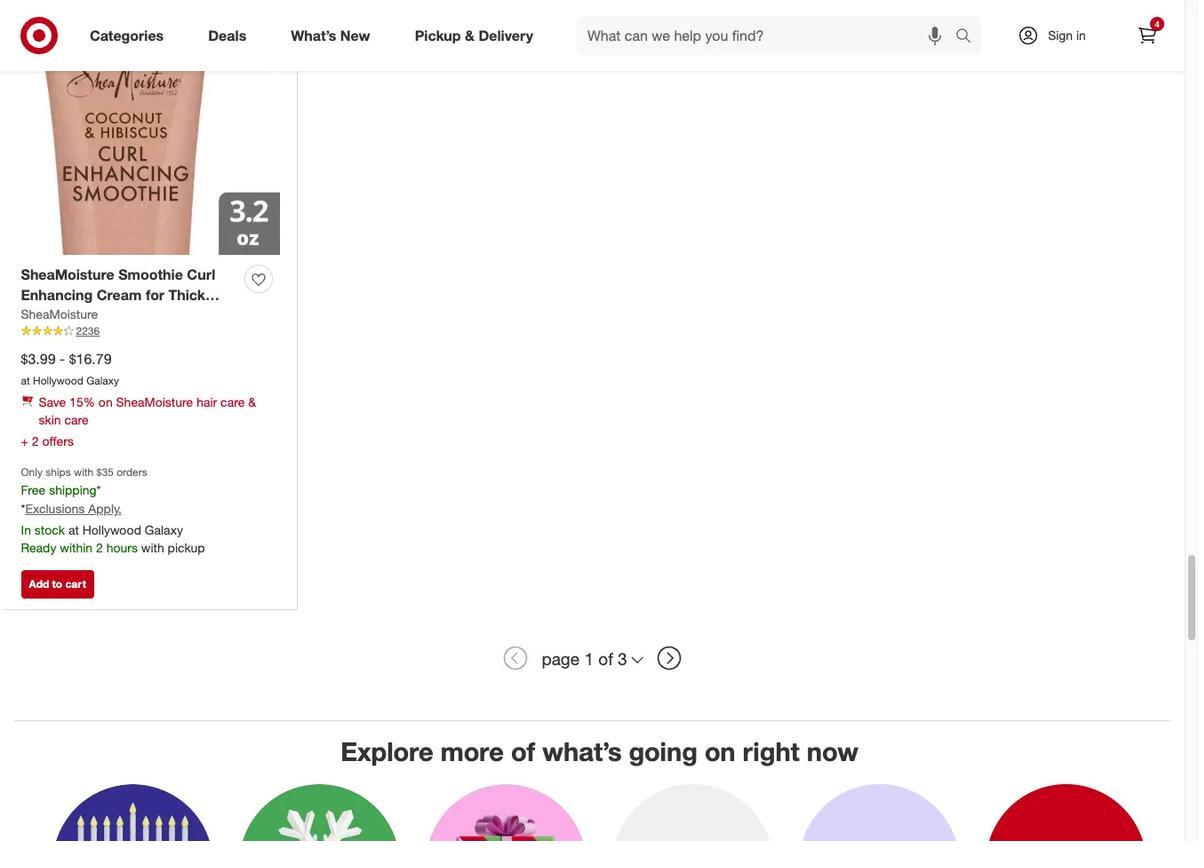 Task type: describe. For each thing, give the bounding box(es) containing it.
curl
[[187, 266, 216, 284]]

hair
[[61, 307, 89, 325]]

now
[[807, 736, 859, 768]]

15%
[[69, 395, 95, 410]]

add to cart button
[[21, 571, 94, 599]]

free
[[21, 483, 46, 498]]

thick
[[168, 286, 205, 304]]

page 1 of 3
[[542, 649, 627, 669]]

search button
[[948, 16, 990, 59]]

categories
[[90, 26, 164, 44]]

1 horizontal spatial on
[[705, 736, 736, 768]]

sheamoisture link
[[21, 306, 98, 324]]

sign in
[[1048, 28, 1086, 43]]

for
[[146, 286, 164, 304]]

hair
[[197, 395, 217, 410]]

pickup
[[168, 540, 205, 555]]

sheamoisture smoothie curl enhancing cream for thick curly hair coconut and hibiscus
[[21, 266, 216, 345]]

hollywood inside $3.99 - $16.79 at hollywood galaxy
[[33, 374, 83, 388]]

smoothie
[[118, 266, 183, 284]]

sheamoisture for sheamoisture smoothie curl enhancing cream for thick curly hair coconut and hibiscus
[[21, 266, 114, 284]]

of for 1
[[599, 649, 613, 669]]

page 1 of 3 button
[[534, 639, 651, 679]]

sign
[[1048, 28, 1073, 43]]

1 horizontal spatial *
[[97, 483, 101, 498]]

in
[[1076, 28, 1086, 43]]

& inside save 15% on sheamoisture hair care & skin care
[[248, 395, 256, 410]]

galaxy inside only ships with $35 orders free shipping * * exclusions apply. in stock at  hollywood galaxy ready within 2 hours with pickup
[[145, 523, 183, 538]]

add to cart
[[29, 578, 86, 591]]

at inside only ships with $35 orders free shipping * * exclusions apply. in stock at  hollywood galaxy ready within 2 hours with pickup
[[68, 523, 79, 538]]

in
[[21, 523, 31, 538]]

coconut
[[92, 307, 150, 325]]

new
[[340, 26, 370, 44]]

only ships with $35 orders free shipping * * exclusions apply. in stock at  hollywood galaxy ready within 2 hours with pickup
[[21, 466, 205, 555]]

0 horizontal spatial *
[[21, 501, 25, 516]]

at inside $3.99 - $16.79 at hollywood galaxy
[[21, 374, 30, 388]]

$16.79
[[69, 350, 112, 368]]

3
[[618, 649, 627, 669]]

$35
[[97, 466, 114, 479]]

right
[[743, 736, 800, 768]]

ready
[[21, 540, 56, 555]]

+
[[21, 434, 28, 449]]

save
[[39, 395, 66, 410]]

ships
[[46, 466, 71, 479]]

page
[[542, 649, 580, 669]]

1 horizontal spatial care
[[221, 395, 245, 410]]

of for more
[[511, 736, 535, 768]]

0 vertical spatial with
[[74, 466, 94, 479]]

search
[[948, 28, 990, 46]]

exclusions apply. link
[[25, 501, 122, 516]]

hours
[[106, 540, 138, 555]]

explore
[[341, 736, 433, 768]]

enhancing
[[21, 286, 93, 304]]



Task type: locate. For each thing, give the bounding box(es) containing it.
1 vertical spatial *
[[21, 501, 25, 516]]

2236
[[76, 325, 100, 338]]

sheamoisture
[[21, 266, 114, 284], [21, 307, 98, 322], [116, 395, 193, 410]]

& right "hair"
[[248, 395, 256, 410]]

with up shipping
[[74, 466, 94, 479]]

0 vertical spatial of
[[599, 649, 613, 669]]

1 horizontal spatial of
[[599, 649, 613, 669]]

what's new link
[[276, 16, 393, 55]]

to
[[52, 578, 62, 591]]

pickup & delivery link
[[400, 16, 556, 55]]

0 horizontal spatial on
[[99, 395, 113, 410]]

hollywood up hours
[[82, 523, 141, 538]]

sheamoisture inside save 15% on sheamoisture hair care & skin care
[[116, 395, 193, 410]]

sheamoisture for sheamoisture
[[21, 307, 98, 322]]

0 vertical spatial &
[[465, 26, 475, 44]]

$3.99
[[21, 350, 56, 368]]

of
[[599, 649, 613, 669], [511, 736, 535, 768]]

categories link
[[75, 16, 186, 55]]

on left "right"
[[705, 736, 736, 768]]

sheamoisture smoothie curl enhancing cream for thick curly hair coconut and hibiscus image
[[21, 0, 280, 255], [21, 0, 280, 255]]

0 vertical spatial 2
[[32, 434, 39, 449]]

*
[[97, 483, 101, 498], [21, 501, 25, 516]]

&
[[465, 26, 475, 44], [248, 395, 256, 410]]

shipping
[[49, 483, 97, 498]]

1 horizontal spatial at
[[68, 523, 79, 538]]

0 horizontal spatial 2
[[32, 434, 39, 449]]

1 horizontal spatial &
[[465, 26, 475, 44]]

4
[[1155, 19, 1160, 29]]

0 vertical spatial on
[[99, 395, 113, 410]]

0 horizontal spatial at
[[21, 374, 30, 388]]

stock
[[34, 523, 65, 538]]

explore more of what's going on right now
[[341, 736, 859, 768]]

orders
[[117, 466, 147, 479]]

pickup & delivery
[[415, 26, 533, 44]]

1 vertical spatial 2
[[96, 540, 103, 555]]

2236 link
[[21, 324, 280, 339]]

hollywood
[[33, 374, 83, 388], [82, 523, 141, 538]]

* down $35
[[97, 483, 101, 498]]

2 vertical spatial sheamoisture
[[116, 395, 193, 410]]

1 vertical spatial galaxy
[[145, 523, 183, 538]]

offer
[[42, 434, 67, 449]]

1 horizontal spatial galaxy
[[145, 523, 183, 538]]

on inside save 15% on sheamoisture hair care & skin care
[[99, 395, 113, 410]]

1 vertical spatial on
[[705, 736, 736, 768]]

sheamoisture left "hair"
[[116, 395, 193, 410]]

0 horizontal spatial galaxy
[[86, 374, 119, 388]]

pickup
[[415, 26, 461, 44]]

with right hours
[[141, 540, 164, 555]]

2 inside only ships with $35 orders free shipping * * exclusions apply. in stock at  hollywood galaxy ready within 2 hours with pickup
[[96, 540, 103, 555]]

* down free
[[21, 501, 25, 516]]

0 horizontal spatial care
[[64, 412, 89, 427]]

galaxy inside $3.99 - $16.79 at hollywood galaxy
[[86, 374, 119, 388]]

deals
[[208, 26, 246, 44]]

1 vertical spatial at
[[68, 523, 79, 538]]

what's
[[291, 26, 336, 44]]

0 horizontal spatial of
[[511, 736, 535, 768]]

1 vertical spatial with
[[141, 540, 164, 555]]

deals link
[[193, 16, 269, 55]]

going
[[629, 736, 698, 768]]

1 vertical spatial sheamoisture
[[21, 307, 98, 322]]

more
[[441, 736, 504, 768]]

1 vertical spatial care
[[64, 412, 89, 427]]

at down $3.99
[[21, 374, 30, 388]]

apply.
[[88, 501, 122, 516]]

of left 3
[[599, 649, 613, 669]]

hollywood up "save"
[[33, 374, 83, 388]]

add
[[29, 578, 49, 591]]

at
[[21, 374, 30, 388], [68, 523, 79, 538]]

save 15% on sheamoisture hair care & skin care
[[39, 395, 256, 427]]

1
[[584, 649, 594, 669]]

1 vertical spatial &
[[248, 395, 256, 410]]

2
[[32, 434, 39, 449], [96, 540, 103, 555]]

on right 15%
[[99, 395, 113, 410]]

hibiscus
[[21, 327, 79, 345]]

care
[[221, 395, 245, 410], [64, 412, 89, 427]]

sheamoisture down enhancing
[[21, 307, 98, 322]]

delivery
[[479, 26, 533, 44]]

sign in link
[[1003, 16, 1114, 55]]

galaxy
[[86, 374, 119, 388], [145, 523, 183, 538]]

within
[[60, 540, 93, 555]]

on
[[99, 395, 113, 410], [705, 736, 736, 768]]

cart
[[65, 578, 86, 591]]

0 vertical spatial at
[[21, 374, 30, 388]]

1 vertical spatial hollywood
[[82, 523, 141, 538]]

0 vertical spatial hollywood
[[33, 374, 83, 388]]

+ 2 offer s
[[21, 434, 74, 449]]

What can we help you find? suggestions appear below search field
[[577, 16, 960, 55]]

what's new
[[291, 26, 370, 44]]

cream
[[97, 286, 142, 304]]

only
[[21, 466, 43, 479]]

0 vertical spatial galaxy
[[86, 374, 119, 388]]

sheamoisture inside the sheamoisture smoothie curl enhancing cream for thick curly hair coconut and hibiscus
[[21, 266, 114, 284]]

0 vertical spatial sheamoisture
[[21, 266, 114, 284]]

4 link
[[1128, 16, 1167, 55]]

care right "hair"
[[221, 395, 245, 410]]

and
[[154, 307, 180, 325]]

2 right +
[[32, 434, 39, 449]]

with
[[74, 466, 94, 479], [141, 540, 164, 555]]

care down 15%
[[64, 412, 89, 427]]

& right pickup at the left of the page
[[465, 26, 475, 44]]

1 horizontal spatial with
[[141, 540, 164, 555]]

0 horizontal spatial with
[[74, 466, 94, 479]]

0 vertical spatial *
[[97, 483, 101, 498]]

galaxy up pickup
[[145, 523, 183, 538]]

of right more
[[511, 736, 535, 768]]

skin
[[39, 412, 61, 427]]

galaxy down $16.79
[[86, 374, 119, 388]]

$3.99 - $16.79 at hollywood galaxy
[[21, 350, 119, 388]]

exclusions
[[25, 501, 85, 516]]

sheamoisture smoothie curl enhancing cream for thick curly hair coconut and hibiscus link
[[21, 265, 238, 345]]

-
[[60, 350, 65, 368]]

s
[[67, 434, 74, 449]]

at up within
[[68, 523, 79, 538]]

of inside dropdown button
[[599, 649, 613, 669]]

curly
[[21, 307, 57, 325]]

0 vertical spatial care
[[221, 395, 245, 410]]

0 horizontal spatial &
[[248, 395, 256, 410]]

hollywood inside only ships with $35 orders free shipping * * exclusions apply. in stock at  hollywood galaxy ready within 2 hours with pickup
[[82, 523, 141, 538]]

2 left hours
[[96, 540, 103, 555]]

sheamoisture up enhancing
[[21, 266, 114, 284]]

1 vertical spatial of
[[511, 736, 535, 768]]

what's
[[543, 736, 622, 768]]

1 horizontal spatial 2
[[96, 540, 103, 555]]



Task type: vqa. For each thing, say whether or not it's contained in the screenshot.
Qty 1
no



